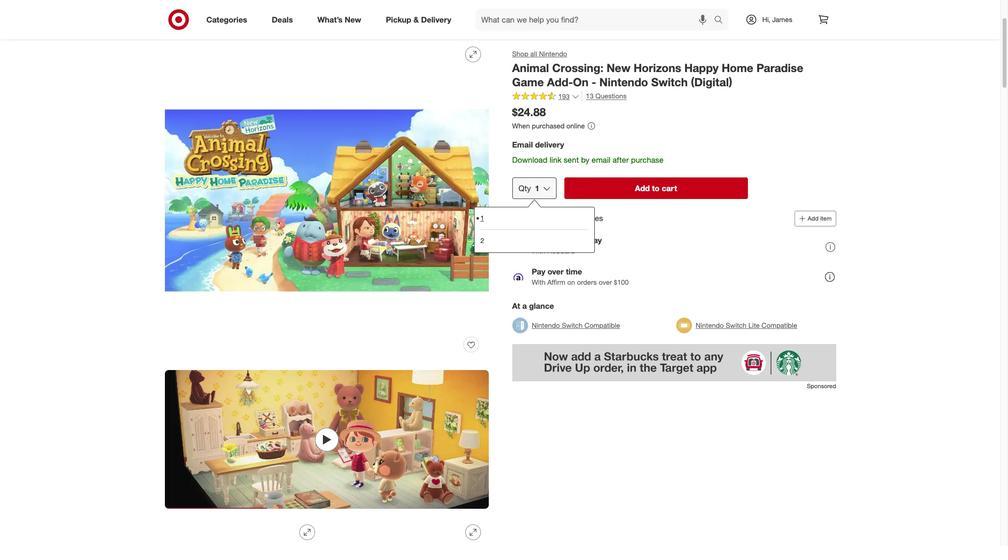 Task type: locate. For each thing, give the bounding box(es) containing it.
1
[[535, 183, 539, 193], [480, 214, 484, 222]]

add left item
[[808, 215, 819, 222]]

online
[[567, 122, 585, 130]]

1 with from the top
[[532, 247, 546, 255]]

save
[[532, 236, 550, 246]]

shop all nintendo animal crossing: new horizons happy home paradise game add-on - nintendo switch (digital)
[[512, 50, 803, 89]]

new up "questions"
[[607, 61, 631, 75]]

target link
[[165, 20, 183, 28]]

1 horizontal spatial /
[[233, 20, 235, 28]]

/
[[185, 20, 188, 28], [233, 20, 235, 28], [290, 20, 292, 28]]

add left to
[[635, 183, 650, 193]]

categories
[[206, 15, 247, 24]]

advertisement region
[[157, 0, 844, 9], [512, 344, 836, 382]]

new right "what's"
[[345, 15, 361, 24]]

0 vertical spatial advertisement region
[[157, 0, 844, 9]]

new
[[345, 15, 361, 24], [607, 61, 631, 75]]

add for add item
[[808, 215, 819, 222]]

1 horizontal spatial 1
[[535, 183, 539, 193]]

What can we help you find? suggestions appear below search field
[[475, 9, 717, 30]]

eligible
[[532, 214, 557, 223]]

animal crossing: new horizons happy home paradise game add-on - nintendo switch (digital), 1 of 9 image
[[165, 39, 489, 363]]

1 horizontal spatial compatible
[[762, 321, 797, 330]]

pickup
[[386, 15, 411, 24]]

2 horizontal spatial /
[[290, 20, 292, 28]]

animal crossing: new horizons happy home paradise game add-on - nintendo switch (digital), 3 of 9 image
[[165, 517, 323, 547]]

1 horizontal spatial over
[[599, 278, 612, 287]]

image gallery element
[[165, 39, 489, 547]]

1 vertical spatial with
[[532, 278, 546, 287]]

nintendo up "questions"
[[599, 75, 648, 89]]

1 horizontal spatial add
[[808, 215, 819, 222]]

to
[[652, 183, 660, 193]]

1 horizontal spatial new
[[607, 61, 631, 75]]

over left the $100
[[599, 278, 612, 287]]

pay
[[532, 267, 545, 277]]

0 horizontal spatial compatible
[[585, 321, 620, 330]]

nintendo left deals at the left top of the page
[[237, 20, 265, 28]]

0 horizontal spatial games
[[209, 20, 231, 28]]

after
[[613, 155, 629, 165]]

compatible right lite
[[762, 321, 797, 330]]

0 horizontal spatial new
[[345, 15, 361, 24]]

0 horizontal spatial add
[[635, 183, 650, 193]]

0 vertical spatial add
[[635, 183, 650, 193]]

1 vertical spatial new
[[607, 61, 631, 75]]

1 compatible from the left
[[585, 321, 620, 330]]

target
[[165, 20, 183, 28]]

1 vertical spatial 1
[[480, 214, 484, 222]]

day
[[589, 236, 602, 246]]

nintendo left lite
[[696, 321, 724, 330]]

sponsored
[[807, 383, 836, 390]]

deals
[[272, 15, 293, 24]]

switch inside nintendo switch compatible button
[[562, 321, 583, 330]]

delivery
[[535, 140, 564, 150]]

0 vertical spatial new
[[345, 15, 361, 24]]

add item
[[808, 215, 832, 222]]

save 5% every day with redcard
[[532, 236, 602, 255]]

1 / from the left
[[185, 20, 188, 28]]

2 with from the top
[[532, 278, 546, 287]]

2
[[480, 236, 484, 245]]

1 horizontal spatial games
[[347, 20, 369, 28]]

over
[[548, 267, 564, 277], [599, 278, 612, 287]]

nintendo down glance
[[532, 321, 560, 330]]

what's
[[317, 15, 343, 24]]

0 vertical spatial with
[[532, 247, 546, 255]]

0 horizontal spatial /
[[185, 20, 188, 28]]

3 / from the left
[[290, 20, 292, 28]]

1 vertical spatial over
[[599, 278, 612, 287]]

switch inside the 'shop all nintendo animal crossing: new horizons happy home paradise game add-on - nintendo switch (digital)'
[[651, 75, 688, 89]]

search
[[710, 15, 733, 25]]

1 up "2"
[[480, 214, 484, 222]]

delivery
[[421, 15, 451, 24]]

1 vertical spatial advertisement region
[[512, 344, 836, 382]]

1 right qty
[[535, 183, 539, 193]]

email
[[592, 155, 610, 165]]

/ right video games "link"
[[233, 20, 235, 28]]

13 questions link
[[582, 91, 627, 102]]

compatible down orders
[[585, 321, 620, 330]]

with down pay at the right
[[532, 278, 546, 287]]

0 horizontal spatial over
[[548, 267, 564, 277]]

/ left video
[[185, 20, 188, 28]]

0 horizontal spatial 1
[[480, 214, 484, 222]]

over up affirm
[[548, 267, 564, 277]]

add inside button
[[635, 183, 650, 193]]

affirm
[[547, 278, 565, 287]]

shop
[[512, 50, 528, 58]]

game
[[512, 75, 544, 89]]

1 link
[[480, 207, 588, 230]]

qty
[[519, 183, 531, 193]]

nintendo
[[237, 20, 265, 28], [294, 20, 323, 28], [539, 50, 567, 58], [599, 75, 648, 89], [532, 321, 560, 330], [696, 321, 724, 330]]

with inside pay over time with affirm on orders over $100
[[532, 278, 546, 287]]

games right video
[[209, 20, 231, 28]]

1 2
[[480, 214, 484, 245]]

13
[[586, 92, 594, 100]]

with
[[532, 247, 546, 255], [532, 278, 546, 287]]

games
[[209, 20, 231, 28], [347, 20, 369, 28]]

compatible
[[585, 321, 620, 330], [762, 321, 797, 330]]

video
[[190, 20, 207, 28]]

1 vertical spatial add
[[808, 215, 819, 222]]

2 link
[[480, 230, 588, 252]]

add inside button
[[808, 215, 819, 222]]

nintendo right deals at the left top of the page
[[294, 20, 323, 28]]

switch
[[267, 20, 288, 28], [324, 20, 345, 28], [651, 75, 688, 89], [562, 321, 583, 330], [726, 321, 747, 330]]

with down save
[[532, 247, 546, 255]]

/ right nintendo switch link
[[290, 20, 292, 28]]

add
[[635, 183, 650, 193], [808, 215, 819, 222]]

at
[[512, 301, 520, 311]]

games right "what's"
[[347, 20, 369, 28]]

on
[[573, 75, 589, 89]]



Task type: vqa. For each thing, say whether or not it's contained in the screenshot.
HI, MARIA
no



Task type: describe. For each thing, give the bounding box(es) containing it.
2 / from the left
[[233, 20, 235, 28]]

every
[[566, 236, 586, 246]]

redcard
[[547, 247, 575, 255]]

orders
[[577, 278, 597, 287]]

categories link
[[198, 9, 260, 30]]

$100
[[614, 278, 629, 287]]

paradise
[[757, 61, 803, 75]]

on
[[567, 278, 575, 287]]

all
[[530, 50, 537, 58]]

what's new
[[317, 15, 361, 24]]

email delivery
[[512, 140, 564, 150]]

(digital)
[[691, 75, 732, 89]]

$24.88
[[512, 105, 546, 119]]

2 compatible from the left
[[762, 321, 797, 330]]

home
[[722, 61, 753, 75]]

download
[[512, 155, 548, 165]]

pay over time with affirm on orders over $100
[[532, 267, 629, 287]]

nintendo switch lite compatible button
[[676, 315, 797, 337]]

5%
[[552, 236, 564, 246]]

add item button
[[795, 211, 836, 227]]

0 vertical spatial 1
[[535, 183, 539, 193]]

target / video games / nintendo switch / nintendo switch games
[[165, 20, 369, 28]]

search button
[[710, 9, 733, 32]]

lite
[[749, 321, 760, 330]]

193 link
[[512, 91, 580, 103]]

what's new link
[[309, 9, 374, 30]]

add-
[[547, 75, 573, 89]]

add for add to cart
[[635, 183, 650, 193]]

1 games from the left
[[209, 20, 231, 28]]

link
[[550, 155, 562, 165]]

item
[[820, 215, 832, 222]]

download link sent by email after purchase
[[512, 155, 664, 165]]

a
[[522, 301, 527, 311]]

for
[[559, 214, 569, 223]]

email
[[512, 140, 533, 150]]

pickup & delivery link
[[378, 9, 464, 30]]

crossing:
[[552, 61, 604, 75]]

when purchased online
[[512, 122, 585, 130]]

at a glance
[[512, 301, 554, 311]]

nintendo switch lite compatible
[[696, 321, 797, 330]]

pickup & delivery
[[386, 15, 451, 24]]

qty 1
[[519, 183, 539, 193]]

add to cart button
[[564, 178, 748, 199]]

13 questions
[[586, 92, 627, 100]]

2 games from the left
[[347, 20, 369, 28]]

animal
[[512, 61, 549, 75]]

when
[[512, 122, 530, 130]]

nintendo switch link
[[237, 20, 288, 28]]

switch inside nintendo switch lite compatible button
[[726, 321, 747, 330]]

193
[[558, 92, 570, 101]]

registries
[[571, 214, 603, 223]]

new inside the 'shop all nintendo animal crossing: new horizons happy home paradise game add-on - nintendo switch (digital)'
[[607, 61, 631, 75]]

questions
[[596, 92, 627, 100]]

with inside save 5% every day with redcard
[[532, 247, 546, 255]]

sent
[[564, 155, 579, 165]]

deals link
[[263, 9, 305, 30]]

time
[[566, 267, 582, 277]]

by
[[581, 155, 590, 165]]

nintendo switch games link
[[294, 20, 369, 28]]

happy
[[684, 61, 719, 75]]

cart
[[662, 183, 677, 193]]

&
[[414, 15, 419, 24]]

animal crossing: new horizons happy home paradise game add-on - nintendo switch (digital), 2 of 9, play video image
[[165, 371, 489, 510]]

-
[[592, 75, 596, 89]]

0 vertical spatial over
[[548, 267, 564, 277]]

hi, james
[[762, 15, 792, 24]]

purchase
[[631, 155, 664, 165]]

animal crossing: new horizons happy home paradise game add-on - nintendo switch (digital), 4 of 9 image
[[331, 517, 489, 547]]

nintendo switch compatible
[[532, 321, 620, 330]]

nintendo right all on the right
[[539, 50, 567, 58]]

video games link
[[190, 20, 231, 28]]

hi,
[[762, 15, 770, 24]]

horizons
[[634, 61, 681, 75]]

eligible for registries
[[532, 214, 603, 223]]

purchased
[[532, 122, 565, 130]]

nintendo switch compatible button
[[512, 315, 620, 337]]

james
[[772, 15, 792, 24]]

add to cart
[[635, 183, 677, 193]]

glance
[[529, 301, 554, 311]]



